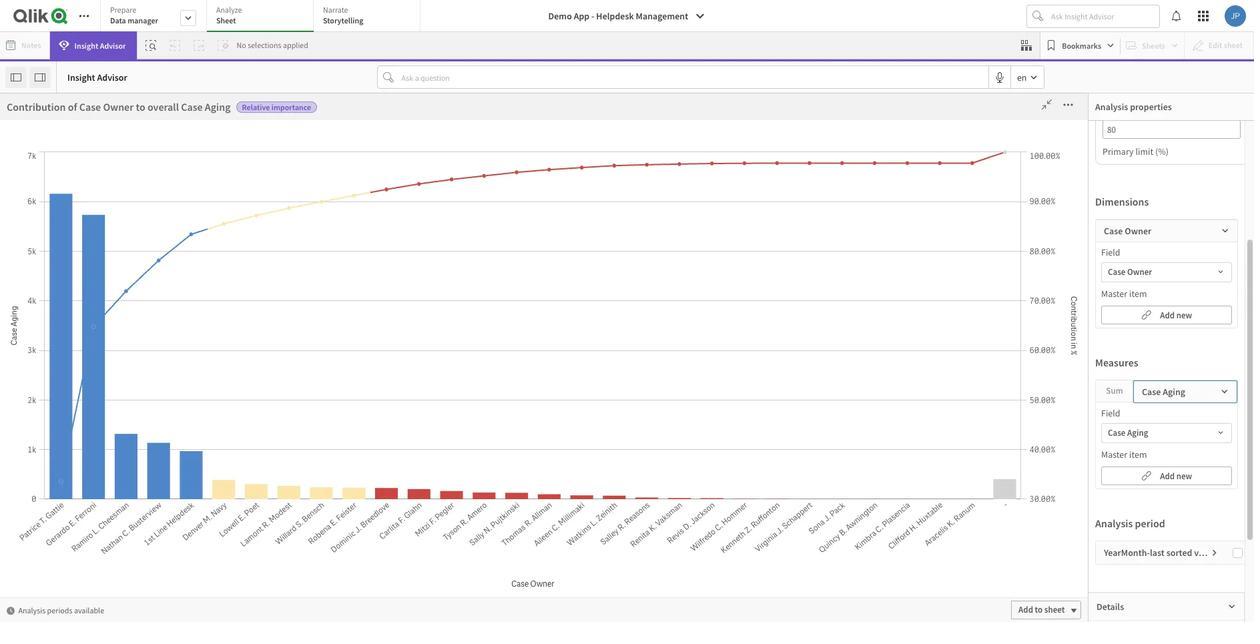 Task type: vqa. For each thing, say whether or not it's contained in the screenshot.
TIME to the bottom
yes



Task type: locate. For each thing, give the bounding box(es) containing it.
arrow down image for case owner
[[1215, 264, 1227, 280]]

cases inside high priority cases 72
[[249, 93, 316, 126]]

priority for 142
[[593, 93, 675, 126]]

link image
[[1141, 307, 1152, 323], [1141, 468, 1152, 484]]

open inside "open cases vs duration * bubble size represents number of high priority open cases"
[[7, 191, 33, 205]]

mutual left information
[[927, 535, 951, 545]]

case timetable
[[75, 448, 135, 460]]

record
[[96, 422, 123, 434]]

contribution up fields
[[7, 100, 66, 113]]

0 horizontal spatial overall
[[147, 100, 179, 113]]

1 vertical spatial add new button
[[1101, 467, 1232, 485]]

high
[[160, 205, 180, 218]]

small image
[[1222, 227, 1230, 235], [1221, 388, 1229, 396], [1228, 603, 1236, 611], [7, 606, 15, 614]]

open/closed
[[100, 555, 151, 567]]

0 horizontal spatial case is closed
[[75, 341, 131, 353]]

periods left employee
[[47, 605, 72, 615]]

number
[[113, 205, 148, 218]]

(table)
[[295, 535, 317, 545]]

0 vertical spatial is
[[96, 341, 102, 353]]

case_date_key
[[75, 502, 136, 514]]

cases inside the medium priority cases 142
[[680, 93, 747, 126]]

0 vertical spatial item
[[1129, 288, 1147, 300]]

low priority cases 203
[[931, 93, 1139, 184]]

values left (table) at the bottom left of page
[[271, 535, 293, 545]]

type inside case record type menu item
[[125, 422, 144, 434]]

0 vertical spatial insight
[[74, 40, 98, 50]]

item
[[1129, 288, 1147, 300], [1129, 449, 1147, 461]]

small image for case owner
[[1222, 227, 1230, 235]]

1 vertical spatial contribution
[[230, 205, 289, 218]]

auto-analysis
[[212, 108, 274, 121]]

casenumber
[[75, 528, 126, 540]]

tab list containing prepare
[[100, 0, 425, 33]]

time
[[132, 315, 152, 327], [147, 487, 171, 501]]

open for open & resolved cases over time
[[7, 487, 33, 501]]

date for case created date
[[128, 288, 146, 300]]

closed up totals element
[[263, 586, 289, 597]]

0 vertical spatial field
[[1101, 246, 1121, 258]]

1 vertical spatial date
[[128, 288, 146, 300]]

None number field
[[1103, 120, 1241, 139]]

1 vertical spatial timetable
[[96, 475, 135, 487]]

1 vertical spatial type
[[125, 422, 144, 434]]

1 vertical spatial link image
[[1141, 468, 1152, 484]]

advisor inside insight advisor dropdown button
[[100, 40, 126, 50]]

master item for case aging
[[1101, 449, 1147, 461]]

menu containing %ownerid
[[69, 148, 201, 622]]

1 vertical spatial contribution of case owner to overall case aging
[[230, 205, 454, 218]]

no
[[237, 40, 246, 50]]

case record type
[[75, 422, 144, 434]]

small image for details
[[1228, 603, 1236, 611]]

1 horizontal spatial available
[[297, 486, 327, 496]]

sum button
[[1096, 380, 1133, 402]]

1 vertical spatial time
[[147, 487, 171, 501]]

1 horizontal spatial case is closed
[[234, 586, 289, 597]]

1 vertical spatial master item
[[1101, 449, 1147, 461]]

case aging up totals 18364.641273148 element on the bottom left
[[572, 586, 615, 597]]

date right hire
[[152, 608, 170, 620]]

james peterson image
[[1225, 5, 1246, 27]]

1 add new button from the top
[[1101, 306, 1232, 324]]

case closed date button
[[69, 235, 165, 247]]

of
[[68, 100, 77, 113], [150, 205, 158, 218], [291, 205, 300, 218]]

applied
[[283, 40, 308, 50]]

more image
[[1058, 98, 1079, 111]]

none number field inside application
[[1103, 120, 1241, 139]]

menu
[[69, 148, 201, 622]]

date for case closed date
[[124, 235, 142, 247]]

of right cases
[[291, 205, 300, 218]]

values (table)
[[271, 535, 317, 545]]

0 vertical spatial date
[[124, 235, 142, 247]]

0 horizontal spatial analysis periods available
[[18, 605, 104, 615]]

2 master item from the top
[[1101, 449, 1147, 461]]

timetable up over
[[96, 475, 135, 487]]

time down rank
[[147, 487, 171, 501]]

advisor
[[100, 40, 126, 50], [97, 71, 127, 83]]

cancel
[[1039, 109, 1066, 121]]

2 vertical spatial closed
[[263, 586, 289, 597]]

add new for case aging
[[1160, 470, 1192, 482]]

case owner inside button
[[1108, 266, 1152, 278]]

case owner menu item
[[69, 361, 191, 388]]

priority for 203
[[984, 93, 1066, 126]]

Ask Insight Advisor text field
[[1049, 5, 1160, 27]]

1 vertical spatial case owner button
[[69, 368, 165, 380]]

duration
[[79, 191, 121, 205], [96, 315, 130, 327]]

1 vertical spatial master
[[1101, 288, 1128, 300]]

relative importance
[[242, 102, 311, 112]]

available up (table) at the bottom left of page
[[297, 486, 327, 496]]

2 horizontal spatial available
[[725, 486, 755, 496]]

application
[[0, 0, 1254, 622]]

master item for case owner
[[1101, 288, 1147, 300]]

resolved
[[45, 487, 88, 501]]

open left &
[[7, 487, 33, 501]]

type down 142
[[634, 191, 657, 205]]

field down sum button
[[1101, 407, 1121, 419]]

and
[[844, 533, 862, 547]]

0 vertical spatial closed
[[96, 235, 122, 247]]

1 vertical spatial duration
[[96, 315, 130, 327]]

grid containing case is closed
[[230, 583, 624, 622]]

0 vertical spatial case aging button
[[69, 208, 165, 220]]

timetable up case timetable rank
[[96, 448, 135, 460]]

case duration time menu item
[[69, 308, 191, 334]]

is down case duration time
[[96, 341, 102, 353]]

1 field from the top
[[1101, 246, 1121, 258]]

1 horizontal spatial overall
[[370, 205, 402, 218]]

available up dependency on the right bottom of the page
[[725, 486, 755, 496]]

owner inside case owner menu item
[[96, 368, 122, 380]]

values
[[230, 533, 259, 547], [271, 535, 293, 545]]

sorted
[[1167, 547, 1193, 559]]

of left "high"
[[150, 205, 158, 218]]

type right "record"
[[125, 422, 144, 434]]

%ownerid menu item
[[69, 174, 191, 201]]

1 horizontal spatial values
[[271, 535, 293, 545]]

items down fields
[[37, 162, 56, 172]]

closed up count
[[96, 235, 122, 247]]

2 item from the top
[[1129, 449, 1147, 461]]

timetable
[[96, 448, 135, 460], [96, 475, 135, 487]]

0 vertical spatial insight advisor
[[74, 40, 126, 50]]

mutual dependency between case aging and selected items mutual information
[[658, 533, 994, 547]]

2 field from the top
[[1101, 407, 1121, 419]]

2 add new from the top
[[1160, 470, 1192, 482]]

0 vertical spatial new
[[1177, 309, 1192, 321]]

aging inside 'grid'
[[593, 586, 615, 597]]

smart search image
[[146, 40, 157, 51]]

case owner button
[[1102, 263, 1232, 282], [69, 368, 165, 380]]

2 new from the top
[[1177, 470, 1192, 482]]

0 horizontal spatial type
[[125, 422, 144, 434]]

0 vertical spatial time
[[132, 315, 152, 327]]

case owner button inside menu item
[[69, 368, 165, 380]]

priority inside low priority cases 203
[[984, 93, 1066, 126]]

duration right vs
[[79, 191, 121, 205]]

mutual left dependency on the right bottom of the page
[[658, 533, 690, 547]]

2 add new button from the top
[[1101, 467, 1232, 485]]

open down master items
[[7, 191, 33, 205]]

values left values (table)
[[230, 533, 259, 547]]

1 vertical spatial new
[[1177, 470, 1192, 482]]

case_date_key menu item
[[69, 495, 191, 521]]

case owner inside menu item
[[75, 368, 122, 380]]

cancel button
[[1028, 104, 1077, 125]]

demo app - helpdesk management
[[548, 10, 688, 22]]

0 vertical spatial advisor
[[100, 40, 126, 50]]

0 vertical spatial add new
[[1160, 309, 1192, 321]]

0 horizontal spatial case aging button
[[69, 208, 165, 220]]

1 horizontal spatial case aging button
[[1102, 424, 1232, 443]]

0 horizontal spatial is
[[96, 341, 102, 353]]

time down case created date menu item
[[132, 315, 152, 327]]

items right selected
[[904, 533, 930, 547]]

2 vertical spatial date
[[152, 608, 170, 620]]

aging
[[205, 100, 231, 113], [428, 205, 454, 218], [96, 208, 118, 220], [1163, 386, 1186, 398], [1127, 427, 1148, 439], [816, 533, 842, 547], [593, 586, 615, 597]]

1 horizontal spatial type
[[634, 191, 657, 205]]

of inside "open cases vs duration * bubble size represents number of high priority open cases"
[[150, 205, 158, 218]]

mutual inside the mutual dependency between case aging and selected items mutual information
[[927, 535, 951, 545]]

date right created
[[128, 288, 146, 300]]

1 horizontal spatial analysis periods available
[[241, 486, 327, 496]]

analysis periods available
[[241, 486, 327, 496], [669, 486, 755, 496], [18, 605, 104, 615]]

employee
[[93, 608, 132, 620]]

insight advisor down insight advisor dropdown button
[[67, 71, 127, 83]]

priority inside high priority cases 72
[[161, 93, 244, 126]]

2 arrow down image from the top
[[1215, 425, 1227, 441]]

advisor down data
[[100, 40, 126, 50]]

0 vertical spatial link image
[[1141, 307, 1152, 323]]

is
[[96, 341, 102, 353], [254, 586, 261, 597]]

2 horizontal spatial sheet
[[1045, 604, 1065, 615]]

case is closed up totals element
[[234, 586, 289, 597]]

add new button
[[1101, 306, 1232, 324], [1101, 467, 1232, 485]]

contribution right priority
[[230, 205, 289, 218]]

overall
[[147, 100, 179, 113], [370, 205, 402, 218]]

0 vertical spatial overall
[[147, 100, 179, 113]]

cases open/closed menu item
[[69, 548, 191, 575]]

auto-
[[212, 108, 236, 121]]

closed down case duration time button
[[104, 341, 131, 353]]

medium
[[497, 93, 587, 126]]

available left hire
[[74, 605, 104, 615]]

open left by
[[522, 191, 548, 205]]

1 vertical spatial add new
[[1160, 470, 1192, 482]]

1 arrow down image from the top
[[1215, 264, 1227, 280]]

periods up values (table)
[[270, 486, 295, 496]]

case timetable rank
[[75, 475, 157, 487]]

is up totals element
[[254, 586, 261, 597]]

1 horizontal spatial items
[[904, 533, 930, 547]]

information
[[953, 535, 994, 545]]

link image for case owner
[[1141, 307, 1152, 323]]

0 vertical spatial master item
[[1101, 288, 1147, 300]]

1 link image from the top
[[1141, 307, 1152, 323]]

case aging menu item
[[69, 201, 191, 228]]

date down case aging menu item
[[124, 235, 142, 247]]

date
[[124, 235, 142, 247], [128, 288, 146, 300], [152, 608, 170, 620]]

1 master items button from the left
[[0, 137, 68, 179]]

link image for case aging
[[1141, 468, 1152, 484]]

periods up dependency on the right bottom of the page
[[698, 486, 723, 496]]

%ownerid
[[75, 181, 117, 193]]

priority
[[161, 93, 244, 126], [593, 93, 675, 126], [984, 93, 1066, 126], [595, 191, 632, 205]]

insight inside insight advisor dropdown button
[[74, 40, 98, 50]]

closed inside "case is closed" menu item
[[104, 341, 131, 353]]

timetable inside menu item
[[96, 475, 135, 487]]

0 horizontal spatial case owner button
[[69, 368, 165, 380]]

0 horizontal spatial contribution
[[7, 100, 66, 113]]

selected
[[864, 533, 902, 547]]

1 timetable from the top
[[96, 448, 135, 460]]

analyze
[[216, 5, 242, 15]]

2 link image from the top
[[1141, 468, 1152, 484]]

field for case owner
[[1101, 246, 1121, 258]]

casenumber button
[[69, 528, 165, 540]]

timetable for case timetable rank
[[96, 475, 135, 487]]

field down dimensions
[[1101, 246, 1121, 258]]

0 horizontal spatial values
[[230, 533, 259, 547]]

last
[[1150, 547, 1165, 559]]

insight advisor down data
[[74, 40, 126, 50]]

master
[[13, 162, 36, 172], [1101, 288, 1128, 300], [1101, 449, 1128, 461]]

1 horizontal spatial of
[[150, 205, 158, 218]]

1 vertical spatial field
[[1101, 407, 1121, 419]]

case aging
[[75, 208, 118, 220], [1142, 386, 1186, 398], [1108, 427, 1148, 439], [572, 586, 615, 597]]

sheet
[[216, 15, 236, 25]]

values
[[1194, 547, 1220, 559]]

analysis period
[[1095, 517, 1165, 530]]

1 vertical spatial item
[[1129, 449, 1147, 461]]

grid
[[230, 583, 624, 622]]

2 horizontal spatial analysis periods available
[[669, 486, 755, 496]]

periods
[[270, 486, 295, 496], [698, 486, 723, 496], [47, 605, 72, 615]]

case aging button inside menu item
[[69, 208, 165, 220]]

1 vertical spatial arrow down image
[[1215, 425, 1227, 441]]

1 horizontal spatial contribution
[[230, 205, 289, 218]]

0 vertical spatial arrow down image
[[1215, 264, 1227, 280]]

analysis
[[236, 108, 274, 121]]

0 horizontal spatial items
[[37, 162, 56, 172]]

tab list
[[100, 0, 425, 33]]

helpdesk
[[596, 10, 634, 22]]

add new for case owner
[[1160, 309, 1192, 321]]

1 item from the top
[[1129, 288, 1147, 300]]

0 vertical spatial contribution
[[7, 100, 66, 113]]

hire
[[134, 608, 150, 620]]

1 vertical spatial advisor
[[97, 71, 127, 83]]

0 horizontal spatial mutual
[[658, 533, 690, 547]]

-
[[591, 10, 594, 22]]

time inside menu item
[[132, 315, 152, 327]]

timetable inside menu item
[[96, 448, 135, 460]]

1 vertical spatial closed
[[104, 341, 131, 353]]

1 master item from the top
[[1101, 288, 1147, 300]]

cases
[[249, 93, 316, 126], [680, 93, 747, 126], [1072, 93, 1139, 126], [35, 191, 64, 205], [550, 191, 579, 205], [90, 487, 119, 501], [75, 555, 98, 567]]

case
[[79, 100, 101, 113], [181, 100, 203, 113], [517, 154, 536, 166], [302, 205, 324, 218], [404, 205, 426, 218], [75, 208, 94, 220], [1104, 225, 1123, 237], [75, 235, 94, 247], [75, 261, 94, 273], [1108, 266, 1126, 278], [75, 288, 94, 300], [75, 315, 94, 327], [75, 341, 94, 353], [75, 368, 94, 380], [1142, 386, 1161, 398], [75, 395, 94, 407], [75, 422, 94, 434], [1108, 427, 1126, 439], [75, 448, 94, 460], [75, 475, 94, 487], [792, 533, 814, 547], [234, 586, 252, 597], [372, 586, 391, 597], [572, 586, 591, 597]]

case aging down %ownerid at the left of page
[[75, 208, 118, 220]]

203
[[995, 126, 1074, 184]]

case is closed
[[75, 341, 131, 353], [234, 586, 289, 597]]

1 add new from the top
[[1160, 309, 1192, 321]]

case count button
[[69, 261, 165, 273]]

1 vertical spatial is
[[254, 586, 261, 597]]

master for case owner
[[1101, 288, 1128, 300]]

0 vertical spatial items
[[37, 162, 56, 172]]

case aging right sum button
[[1142, 386, 1186, 398]]

(%)
[[1156, 146, 1169, 158]]

0 vertical spatial add new button
[[1101, 306, 1232, 324]]

case record type button
[[69, 422, 165, 434]]

0 horizontal spatial of
[[68, 100, 77, 113]]

field for case aging
[[1101, 407, 1121, 419]]

small image
[[1211, 549, 1219, 557]]

of left high
[[68, 100, 77, 113]]

priority inside the medium priority cases 142
[[593, 93, 675, 126]]

2 vertical spatial master
[[1101, 449, 1128, 461]]

available
[[297, 486, 327, 496], [725, 486, 755, 496], [74, 605, 104, 615]]

1 new from the top
[[1177, 309, 1192, 321]]

0 vertical spatial timetable
[[96, 448, 135, 460]]

arrow down image
[[1215, 264, 1227, 280], [1215, 425, 1227, 441]]

0 vertical spatial duration
[[79, 191, 121, 205]]

item for case aging
[[1129, 449, 1147, 461]]

1 horizontal spatial case owner button
[[1102, 263, 1232, 282]]

duration down created
[[96, 315, 130, 327]]

0 vertical spatial case is closed
[[75, 341, 131, 353]]

advisor down insight advisor dropdown button
[[97, 71, 127, 83]]

case is closed down case duration time
[[75, 341, 131, 353]]

2 timetable from the top
[[96, 475, 135, 487]]

*
[[7, 205, 11, 218]]

0 vertical spatial case owner button
[[1102, 263, 1232, 282]]

1 horizontal spatial mutual
[[927, 535, 951, 545]]



Task type: describe. For each thing, give the bounding box(es) containing it.
period
[[1135, 517, 1165, 530]]

new for aging
[[1177, 470, 1192, 482]]

priority for 72
[[161, 93, 244, 126]]

selections
[[248, 40, 281, 50]]

&
[[35, 487, 42, 501]]

created
[[96, 288, 126, 300]]

values for values (table)
[[271, 535, 293, 545]]

duration inside "open cases vs duration * bubble size represents number of high priority open cases"
[[79, 191, 121, 205]]

management
[[636, 10, 688, 22]]

low
[[931, 93, 979, 126]]

72
[[183, 126, 236, 184]]

between
[[750, 533, 790, 547]]

aging inside menu item
[[96, 208, 118, 220]]

0 vertical spatial contribution of case owner to overall case aging
[[7, 100, 231, 113]]

aging inside button
[[1127, 427, 1148, 439]]

timetable for case timetable
[[96, 448, 135, 460]]

search image
[[354, 586, 362, 598]]

duration inside menu item
[[96, 315, 130, 327]]

totals 18364.641273148 element
[[519, 601, 621, 619]]

date for employee hire date
[[152, 608, 170, 620]]

1 horizontal spatial sheet
[[1013, 485, 1033, 497]]

prepare data manager
[[110, 5, 158, 25]]

analysis properties
[[1095, 101, 1172, 113]]

1 vertical spatial case is closed
[[234, 586, 289, 597]]

totals not applicable for this column element
[[369, 601, 519, 619]]

case timetable menu item
[[69, 441, 191, 468]]

case timetable button
[[69, 448, 165, 460]]

values for values
[[230, 533, 259, 547]]

case aging down sum button
[[1108, 427, 1148, 439]]

case created date menu item
[[69, 281, 191, 308]]

owner inside "case owner group" menu item
[[96, 395, 122, 407]]

storytelling
[[323, 15, 363, 25]]

case closed date
[[75, 235, 142, 247]]

small image for case aging
[[1221, 388, 1229, 396]]

employee hire date button
[[69, 608, 176, 620]]

primary limit (%)
[[1103, 146, 1169, 158]]

open & resolved cases over time
[[7, 487, 171, 501]]

demo
[[548, 10, 572, 22]]

limit
[[1136, 146, 1154, 158]]

case closed date menu item
[[69, 228, 191, 254]]

case aging inside menu item
[[75, 208, 118, 220]]

%ownerid button
[[69, 181, 165, 193]]

open for open cases vs duration * bubble size represents number of high priority open cases
[[7, 191, 33, 205]]

hide properties image
[[35, 72, 45, 82]]

case is closed inside menu item
[[75, 341, 131, 353]]

1 horizontal spatial is
[[254, 586, 261, 597]]

deselect field image
[[613, 156, 621, 164]]

1 vertical spatial overall
[[370, 205, 402, 218]]

employee hire date menu item
[[69, 601, 191, 622]]

totals element
[[231, 601, 369, 619]]

application containing 72
[[0, 0, 1254, 622]]

0 horizontal spatial periods
[[47, 605, 72, 615]]

narrate storytelling
[[323, 5, 363, 25]]

142
[[583, 126, 662, 184]]

arrow down image for case aging
[[1215, 425, 1227, 441]]

vs
[[66, 191, 76, 205]]

case owner inside 'grid'
[[372, 586, 419, 597]]

sum
[[1106, 385, 1123, 397]]

case timetable rank menu item
[[69, 468, 191, 495]]

open cases vs duration * bubble size represents number of high priority open cases
[[7, 191, 265, 218]]

analyze sheet
[[216, 5, 242, 25]]

case owner group
[[75, 395, 148, 407]]

no selections applied
[[237, 40, 308, 50]]

case_date_key button
[[69, 502, 165, 514]]

item for case owner
[[1129, 288, 1147, 300]]

cases inside menu item
[[75, 555, 98, 567]]

case is closed button
[[69, 341, 165, 353]]

case inside menu item
[[75, 448, 94, 460]]

open for open cases by priority type
[[522, 191, 548, 205]]

new for owner
[[1177, 309, 1192, 321]]

dimensions
[[1095, 195, 1149, 208]]

case record type menu item
[[69, 415, 191, 441]]

master items
[[13, 162, 56, 172]]

grid inside application
[[230, 583, 624, 622]]

size
[[46, 205, 63, 218]]

bookmarks button
[[1044, 35, 1118, 56]]

1 vertical spatial items
[[904, 533, 930, 547]]

1 vertical spatial insight advisor
[[67, 71, 127, 83]]

0 horizontal spatial available
[[74, 605, 104, 615]]

master for case aging
[[1101, 449, 1128, 461]]

case owner group menu item
[[69, 388, 191, 415]]

high
[[103, 93, 156, 126]]

cases inside low priority cases 203
[[1072, 93, 1139, 126]]

Ask a question text field
[[399, 66, 989, 88]]

yearmonth-last sorted values
[[1104, 547, 1220, 559]]

employee hire date
[[93, 608, 170, 620]]

case duration time
[[75, 315, 152, 327]]

2 master items button from the left
[[1, 137, 68, 179]]

open
[[216, 205, 238, 218]]

represents
[[65, 205, 111, 218]]

case created date
[[75, 288, 146, 300]]

primary
[[1103, 146, 1134, 158]]

cases inside "open cases vs duration * bubble size represents number of high priority open cases"
[[35, 191, 64, 205]]

2 fields button from the left
[[1, 93, 68, 136]]

is inside menu item
[[96, 341, 102, 353]]

0 horizontal spatial sheet
[[585, 485, 605, 497]]

search image
[[503, 586, 511, 598]]

case owner group button
[[69, 395, 165, 407]]

insight advisor inside insight advisor dropdown button
[[74, 40, 126, 50]]

cases open/closed
[[75, 555, 151, 567]]

relative
[[242, 102, 270, 112]]

by
[[582, 191, 593, 205]]

app
[[574, 10, 590, 22]]

case duration time button
[[69, 315, 165, 327]]

group
[[124, 395, 148, 407]]

closed inside case closed date menu item
[[96, 235, 122, 247]]

0 vertical spatial master
[[13, 162, 36, 172]]

details
[[1097, 601, 1124, 613]]

menu inside application
[[69, 148, 201, 622]]

case count
[[75, 261, 120, 273]]

importance
[[272, 102, 311, 112]]

1 vertical spatial insight
[[67, 71, 95, 83]]

count
[[96, 261, 120, 273]]

dependency
[[692, 533, 748, 547]]

rank
[[137, 475, 157, 487]]

items inside button
[[37, 162, 56, 172]]

add new button for aging
[[1101, 467, 1232, 485]]

casenumber menu item
[[69, 521, 191, 548]]

1 horizontal spatial periods
[[270, 486, 295, 496]]

exit full screen image
[[1036, 98, 1058, 111]]

2 horizontal spatial periods
[[698, 486, 723, 496]]

bubble
[[13, 205, 44, 218]]

cases
[[240, 205, 265, 218]]

en
[[1017, 71, 1027, 83]]

properties
[[1130, 101, 1172, 113]]

add new button for owner
[[1101, 306, 1232, 324]]

insight advisor button
[[50, 31, 137, 59]]

hide assets image
[[11, 72, 21, 82]]

2 horizontal spatial of
[[291, 205, 300, 218]]

manager
[[128, 15, 158, 25]]

1 vertical spatial case aging button
[[1102, 424, 1232, 443]]

prepare
[[110, 5, 136, 15]]

bookmarks
[[1062, 40, 1101, 50]]

demo app - helpdesk management button
[[540, 5, 714, 27]]

case timetable rank button
[[69, 475, 165, 487]]

measures
[[1095, 356, 1139, 369]]

open cases by priority type
[[522, 191, 657, 205]]

fields
[[25, 118, 45, 128]]

en button
[[1011, 66, 1044, 88]]

high priority cases 72
[[103, 93, 316, 184]]

case count menu item
[[69, 254, 191, 281]]

over
[[121, 487, 145, 501]]

priority
[[182, 205, 214, 218]]

tab list inside application
[[100, 0, 425, 33]]

0 vertical spatial type
[[634, 191, 657, 205]]

selections tool image
[[1022, 40, 1032, 51]]

1 fields button from the left
[[0, 93, 68, 136]]

case is closed menu item
[[69, 334, 191, 361]]

Search assets text field
[[69, 95, 201, 119]]



